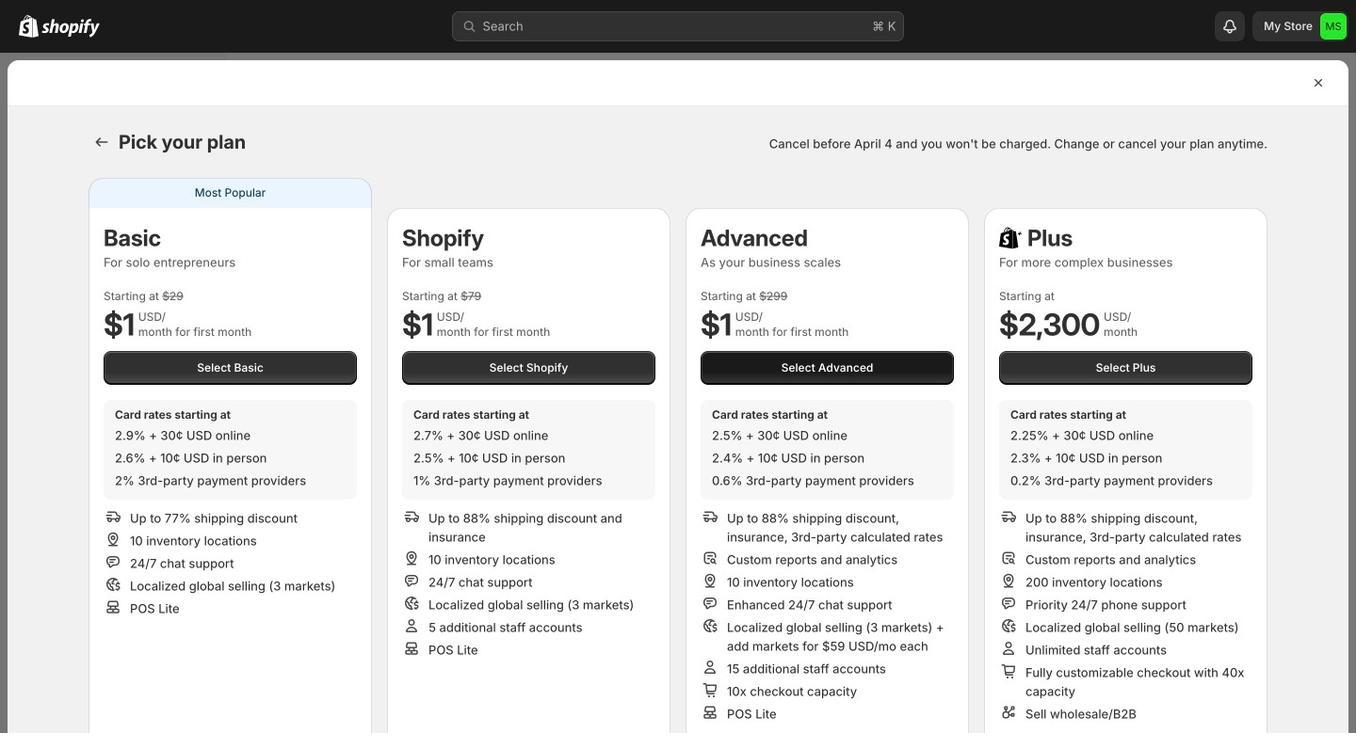 Task type: describe. For each thing, give the bounding box(es) containing it.
shopify image
[[19, 15, 39, 37]]



Task type: locate. For each thing, give the bounding box(es) containing it.
shopify image
[[41, 19, 100, 37]]

settings dialog
[[8, 60, 1349, 734]]

my store image
[[1321, 13, 1347, 40]]



